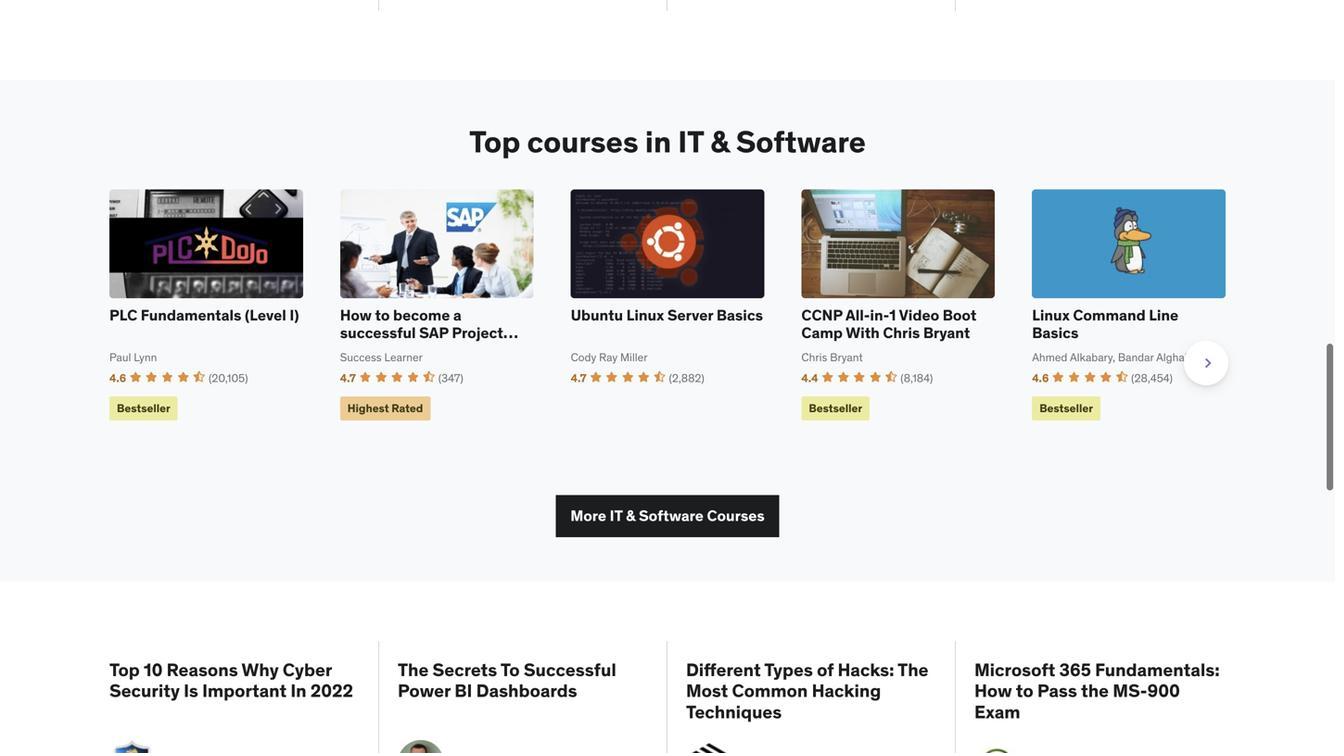 Task type: vqa. For each thing, say whether or not it's contained in the screenshot.
Photoshop
no



Task type: describe. For each thing, give the bounding box(es) containing it.
of
[[817, 659, 834, 681]]

(347)
[[438, 371, 463, 386]]

1 horizontal spatial it
[[678, 124, 704, 161]]

plc fundamentals (level i)
[[109, 306, 299, 325]]

all-
[[846, 306, 870, 325]]

microsoft
[[975, 659, 1056, 681]]

highest rated
[[348, 402, 423, 416]]

dashboards
[[476, 680, 577, 702]]

how to become a successful sap project manager link
[[340, 306, 534, 361]]

microsoft 365 fundamentals: how to pass the ms-900 exam link
[[975, 659, 1226, 724]]

different types of hacks: the most common hacking techniques
[[686, 659, 929, 724]]

more it & software courses
[[571, 507, 765, 526]]

the secrets to successful power bi dashboards
[[398, 659, 616, 702]]

ubuntu linux server basics
[[571, 306, 763, 325]]

to inside microsoft 365 fundamentals: how to pass the ms-900 exam
[[1016, 680, 1034, 702]]

pass
[[1038, 680, 1077, 702]]

bestseller for plc fundamentals (level i)
[[117, 402, 170, 416]]

fundamentals
[[141, 306, 241, 325]]

linux command line basics ahmed alkabary, bandar alghaleb
[[1032, 306, 1200, 365]]

bandar
[[1118, 351, 1154, 365]]

in-
[[870, 306, 889, 325]]

manager
[[340, 342, 402, 361]]

why
[[242, 659, 279, 681]]

ccnp
[[802, 306, 843, 325]]

4.7 for how to become a successful sap project manager
[[340, 371, 356, 386]]

the inside different types of hacks: the most common hacking techniques
[[898, 659, 929, 681]]

ray
[[599, 351, 618, 365]]

4.6 for linux command line basics
[[1032, 371, 1049, 386]]

fundamentals:
[[1095, 659, 1220, 681]]

(20,105)
[[209, 371, 248, 386]]

power
[[398, 680, 451, 702]]

secrets
[[433, 659, 497, 681]]

10
[[144, 659, 163, 681]]

sap
[[419, 324, 449, 343]]

is
[[184, 680, 198, 702]]

how to become a successful sap project manager
[[340, 306, 503, 361]]

different types of hacks: the most common hacking techniques link
[[686, 659, 937, 724]]

ms-
[[1113, 680, 1148, 702]]

important
[[202, 680, 287, 702]]

types
[[764, 659, 813, 681]]

the
[[1081, 680, 1109, 702]]

paul
[[109, 351, 131, 365]]

ubuntu linux server basics link
[[571, 306, 764, 344]]

more
[[571, 507, 606, 526]]

to inside how to become a successful sap project manager
[[375, 306, 390, 325]]

1 vertical spatial it
[[610, 507, 623, 526]]

cody ray miller
[[571, 351, 648, 365]]

common
[[732, 680, 808, 702]]

boot
[[943, 306, 977, 325]]

0 horizontal spatial chris
[[802, 351, 827, 365]]

0 vertical spatial bryant
[[923, 324, 970, 343]]

video
[[899, 306, 939, 325]]

0 vertical spatial software
[[736, 124, 866, 161]]

security
[[109, 680, 180, 702]]

i)
[[290, 306, 299, 325]]

1 linux from the left
[[627, 306, 664, 325]]

4.7 for ubuntu linux server basics
[[571, 371, 587, 386]]

microsoft 365 fundamentals: how to pass the ms-900 exam
[[975, 659, 1220, 724]]

project
[[452, 324, 503, 343]]

0 vertical spatial chris
[[883, 324, 920, 343]]

with
[[846, 324, 880, 343]]

command
[[1073, 306, 1146, 325]]

alkabary,
[[1070, 351, 1115, 365]]

the inside the secrets to successful power bi dashboards
[[398, 659, 429, 681]]

ccnp all-in-1 video boot camp with chris bryant link
[[802, 306, 995, 344]]

the secrets to successful power bi dashboards link
[[398, 659, 648, 723]]

4.4
[[802, 371, 818, 386]]

exam
[[975, 701, 1021, 724]]

365
[[1059, 659, 1091, 681]]

paul lynn
[[109, 351, 157, 365]]

bestseller for ccnp all-in-1 video boot camp with chris bryant
[[809, 402, 862, 416]]

2022
[[310, 680, 353, 702]]

plc fundamentals (level i) link
[[109, 306, 303, 344]]

ccnp all-in-1 video boot camp with chris bryant chris bryant
[[802, 306, 977, 365]]

(level
[[245, 306, 286, 325]]



Task type: locate. For each thing, give the bounding box(es) containing it.
bestseller down ahmed
[[1040, 402, 1093, 416]]

1 vertical spatial chris
[[802, 351, 827, 365]]

basics for linux command line basics ahmed alkabary, bandar alghaleb
[[1032, 324, 1079, 343]]

0 horizontal spatial software
[[639, 507, 704, 526]]

1 horizontal spatial chris
[[883, 324, 920, 343]]

basics for ubuntu linux server basics
[[717, 306, 763, 325]]

1 horizontal spatial software
[[736, 124, 866, 161]]

4.6 for plc fundamentals (level i)
[[109, 371, 126, 386]]

hacks:
[[838, 659, 894, 681]]

lynn
[[134, 351, 157, 365]]

bryant up (8,184)
[[923, 324, 970, 343]]

0 vertical spatial it
[[678, 124, 704, 161]]

2 4.6 from the left
[[1032, 371, 1049, 386]]

top for top 10 reasons why cyber security is important in 2022
[[109, 659, 140, 681]]

4.6
[[109, 371, 126, 386], [1032, 371, 1049, 386]]

2 4.7 from the left
[[571, 371, 587, 386]]

1 horizontal spatial bryant
[[923, 324, 970, 343]]

software
[[736, 124, 866, 161], [639, 507, 704, 526]]

1
[[889, 306, 896, 325]]

hacking
[[812, 680, 881, 702]]

(28,454)
[[1131, 371, 1173, 386]]

0 horizontal spatial it
[[610, 507, 623, 526]]

900
[[1148, 680, 1180, 702]]

in
[[291, 680, 307, 702]]

basics
[[717, 306, 763, 325], [1032, 324, 1079, 343]]

1 horizontal spatial bestseller
[[809, 402, 862, 416]]

1 vertical spatial to
[[1016, 680, 1034, 702]]

different
[[686, 659, 761, 681]]

basics inside linux command line basics ahmed alkabary, bandar alghaleb
[[1032, 324, 1079, 343]]

0 horizontal spatial &
[[626, 507, 636, 526]]

2 bestseller from the left
[[809, 402, 862, 416]]

server
[[667, 306, 713, 325]]

linux inside linux command line basics ahmed alkabary, bandar alghaleb
[[1032, 306, 1070, 325]]

0 vertical spatial to
[[375, 306, 390, 325]]

success
[[340, 351, 382, 365]]

to
[[375, 306, 390, 325], [1016, 680, 1034, 702]]

ahmed
[[1032, 351, 1068, 365]]

to up 'manager'
[[375, 306, 390, 325]]

3 bestseller from the left
[[1040, 402, 1093, 416]]

to
[[501, 659, 520, 681]]

2 horizontal spatial bestseller
[[1040, 402, 1093, 416]]

4.7 down success
[[340, 371, 356, 386]]

1 horizontal spatial the
[[898, 659, 929, 681]]

0 horizontal spatial 4.7
[[340, 371, 356, 386]]

how inside how to become a successful sap project manager
[[340, 306, 372, 325]]

highest
[[348, 402, 389, 416]]

0 horizontal spatial bestseller
[[117, 402, 170, 416]]

1 vertical spatial how
[[975, 680, 1012, 702]]

0 horizontal spatial linux
[[627, 306, 664, 325]]

1 horizontal spatial 4.6
[[1032, 371, 1049, 386]]

0 horizontal spatial to
[[375, 306, 390, 325]]

learner
[[384, 351, 423, 365]]

(8,184)
[[901, 371, 933, 386]]

0 horizontal spatial top
[[109, 659, 140, 681]]

linux
[[627, 306, 664, 325], [1032, 306, 1070, 325]]

how up 'manager'
[[340, 306, 372, 325]]

cyber
[[283, 659, 332, 681]]

0 vertical spatial how
[[340, 306, 372, 325]]

become
[[393, 306, 450, 325]]

courses
[[527, 124, 639, 161]]

linux command line basics link
[[1032, 306, 1226, 344]]

2 linux from the left
[[1032, 306, 1070, 325]]

1 vertical spatial top
[[109, 659, 140, 681]]

1 4.7 from the left
[[340, 371, 356, 386]]

1 horizontal spatial basics
[[1032, 324, 1079, 343]]

1 vertical spatial &
[[626, 507, 636, 526]]

successful
[[340, 324, 416, 343]]

bi
[[455, 680, 472, 702]]

top for top courses in it & software
[[469, 124, 521, 161]]

rated
[[391, 402, 423, 416]]

basics up ahmed
[[1032, 324, 1079, 343]]

ubuntu
[[571, 306, 623, 325]]

0 horizontal spatial 4.6
[[109, 371, 126, 386]]

(2,882)
[[669, 371, 705, 386]]

& right in
[[710, 124, 730, 161]]

top inside top 10 reasons why cyber security is important in 2022
[[109, 659, 140, 681]]

top 10 reasons why cyber security is important in 2022 link
[[109, 659, 360, 723]]

courses
[[707, 507, 765, 526]]

how left pass
[[975, 680, 1012, 702]]

1 horizontal spatial to
[[1016, 680, 1034, 702]]

linux up ahmed
[[1032, 306, 1070, 325]]

the left secrets
[[398, 659, 429, 681]]

bestseller
[[117, 402, 170, 416], [809, 402, 862, 416], [1040, 402, 1093, 416]]

camp
[[802, 324, 843, 343]]

bestseller for linux command line basics
[[1040, 402, 1093, 416]]

1 vertical spatial bryant
[[830, 351, 863, 365]]

top left 10
[[109, 659, 140, 681]]

basics right server
[[717, 306, 763, 325]]

1 horizontal spatial top
[[469, 124, 521, 161]]

1 vertical spatial software
[[639, 507, 704, 526]]

success learner
[[340, 351, 423, 365]]

line
[[1149, 306, 1179, 325]]

the right hacks:
[[898, 659, 929, 681]]

0 horizontal spatial how
[[340, 306, 372, 325]]

alghaleb
[[1156, 351, 1200, 365]]

cody
[[571, 351, 596, 365]]

0 horizontal spatial bryant
[[830, 351, 863, 365]]

0 vertical spatial &
[[710, 124, 730, 161]]

it right more
[[610, 507, 623, 526]]

plc
[[109, 306, 137, 325]]

1 bestseller from the left
[[117, 402, 170, 416]]

it right in
[[678, 124, 704, 161]]

top 10 reasons why cyber security is important in 2022
[[109, 659, 353, 702]]

& right more
[[626, 507, 636, 526]]

4.6 down ahmed
[[1032, 371, 1049, 386]]

miller
[[620, 351, 648, 365]]

how
[[340, 306, 372, 325], [975, 680, 1012, 702]]

0 horizontal spatial the
[[398, 659, 429, 681]]

to left pass
[[1016, 680, 1034, 702]]

bestseller down 4.4
[[809, 402, 862, 416]]

the
[[398, 659, 429, 681], [898, 659, 929, 681]]

4.7
[[340, 371, 356, 386], [571, 371, 587, 386]]

in
[[645, 124, 671, 161]]

bryant down with
[[830, 351, 863, 365]]

4.6 down paul
[[109, 371, 126, 386]]

more it & software courses link
[[556, 496, 780, 538]]

a
[[453, 306, 462, 325]]

0 vertical spatial top
[[469, 124, 521, 161]]

1 the from the left
[[398, 659, 429, 681]]

1 4.6 from the left
[[109, 371, 126, 386]]

2 the from the left
[[898, 659, 929, 681]]

1 horizontal spatial &
[[710, 124, 730, 161]]

1 horizontal spatial 4.7
[[571, 371, 587, 386]]

top courses in it & software
[[469, 124, 866, 161]]

1 horizontal spatial linux
[[1032, 306, 1070, 325]]

top left courses
[[469, 124, 521, 161]]

most
[[686, 680, 728, 702]]

4.7 down the cody
[[571, 371, 587, 386]]

linux up miller
[[627, 306, 664, 325]]

1 horizontal spatial how
[[975, 680, 1012, 702]]

reasons
[[167, 659, 238, 681]]

bestseller down 'lynn'
[[117, 402, 170, 416]]

&
[[710, 124, 730, 161], [626, 507, 636, 526]]

successful
[[524, 659, 616, 681]]

bryant
[[923, 324, 970, 343], [830, 351, 863, 365]]

techniques
[[686, 701, 782, 724]]

top
[[469, 124, 521, 161], [109, 659, 140, 681]]

how inside microsoft 365 fundamentals: how to pass the ms-900 exam
[[975, 680, 1012, 702]]

0 horizontal spatial basics
[[717, 306, 763, 325]]



